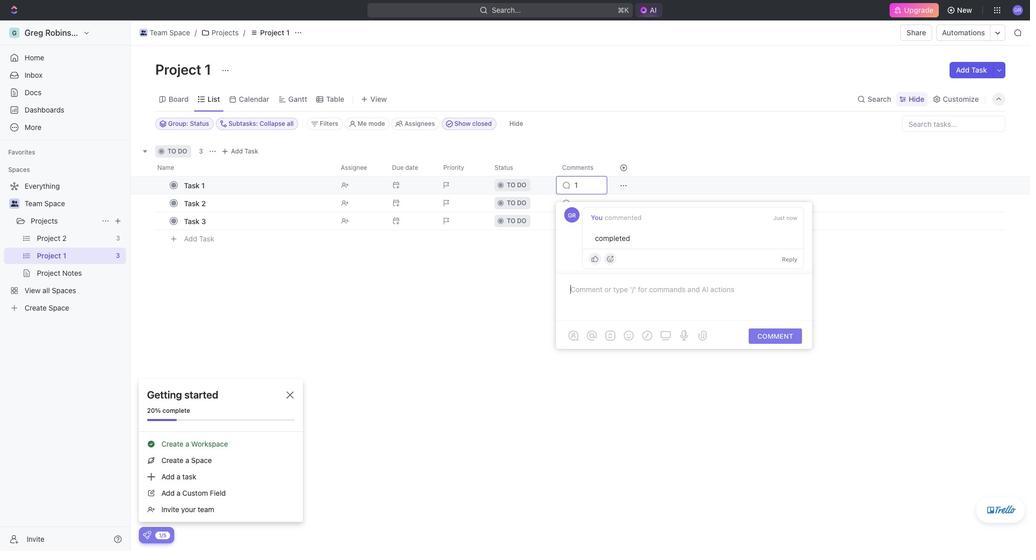 Task type: vqa. For each thing, say whether or not it's contained in the screenshot.
Project
yes



Task type: locate. For each thing, give the bounding box(es) containing it.
inbox link
[[4, 67, 126, 84]]

1 horizontal spatial projects link
[[199, 27, 241, 39]]

0 vertical spatial projects
[[212, 28, 239, 37]]

‎task
[[184, 181, 200, 190], [184, 199, 200, 208]]

‎task 1 link
[[181, 178, 333, 193]]

task 3 link
[[181, 214, 333, 229]]

0 horizontal spatial space
[[44, 199, 65, 208]]

2
[[201, 199, 206, 208]]

add down task 3 on the left top of the page
[[184, 235, 197, 243]]

add task button up customize
[[950, 62, 993, 78]]

create up add a task
[[161, 457, 183, 465]]

0 horizontal spatial team space link
[[25, 196, 124, 212]]

upgrade
[[904, 6, 934, 14]]

1 horizontal spatial invite
[[161, 506, 179, 515]]

team space
[[150, 28, 190, 37], [25, 199, 65, 208]]

just now
[[773, 215, 797, 221]]

invite
[[161, 506, 179, 515], [27, 535, 44, 544]]

‎task 2 link
[[181, 196, 333, 211]]

your
[[181, 506, 196, 515]]

a for custom
[[177, 489, 180, 498]]

hide
[[909, 95, 924, 103], [509, 120, 523, 128]]

add
[[956, 66, 970, 74], [231, 148, 243, 155], [184, 235, 197, 243], [161, 473, 175, 482], [161, 489, 175, 498]]

3 right the do
[[199, 148, 203, 155]]

1 vertical spatial invite
[[27, 535, 44, 544]]

0 horizontal spatial projects
[[31, 217, 58, 225]]

add task down task 3 on the left top of the page
[[184, 235, 214, 243]]

dashboards
[[25, 106, 64, 114]]

user group image
[[140, 30, 147, 35], [11, 201, 18, 207]]

commented
[[605, 214, 642, 222]]

1
[[286, 28, 290, 37], [204, 61, 211, 78], [574, 181, 578, 190], [201, 181, 205, 190]]

space inside sidebar navigation
[[44, 199, 65, 208]]

projects inside sidebar navigation
[[31, 217, 58, 225]]

1 vertical spatial hide
[[509, 120, 523, 128]]

1 vertical spatial team
[[25, 199, 42, 208]]

dashboards link
[[4, 102, 126, 118]]

0 horizontal spatial projects link
[[31, 213, 97, 230]]

0 horizontal spatial team space
[[25, 199, 65, 208]]

3
[[199, 148, 203, 155], [201, 217, 206, 226]]

1 vertical spatial space
[[44, 199, 65, 208]]

1 / from the left
[[195, 28, 197, 37]]

1 horizontal spatial project 1
[[260, 28, 290, 37]]

board
[[169, 95, 189, 103]]

0 vertical spatial ‎task
[[184, 181, 200, 190]]

1 vertical spatial team space
[[25, 199, 65, 208]]

space
[[169, 28, 190, 37], [44, 199, 65, 208], [191, 457, 212, 465]]

search
[[868, 95, 891, 103]]

team space inside tree
[[25, 199, 65, 208]]

‎task left 2
[[184, 199, 200, 208]]

2 ‎task from the top
[[184, 199, 200, 208]]

1 vertical spatial projects
[[31, 217, 58, 225]]

1 vertical spatial team space link
[[25, 196, 124, 212]]

1 horizontal spatial user group image
[[140, 30, 147, 35]]

create for create a space
[[161, 457, 183, 465]]

0 horizontal spatial /
[[195, 28, 197, 37]]

1 vertical spatial projects link
[[31, 213, 97, 230]]

2 horizontal spatial add task
[[956, 66, 987, 74]]

1 vertical spatial add task button
[[219, 146, 262, 158]]

3 down 2
[[201, 217, 206, 226]]

a
[[185, 440, 189, 449], [185, 457, 189, 465], [177, 473, 180, 482], [177, 489, 180, 498]]

team
[[198, 506, 214, 515]]

assignees
[[405, 120, 435, 128]]

favorites button
[[4, 147, 39, 159]]

project 1
[[260, 28, 290, 37], [155, 61, 214, 78]]

0 horizontal spatial user group image
[[11, 201, 18, 207]]

1 horizontal spatial /
[[243, 28, 245, 37]]

1 vertical spatial 3
[[201, 217, 206, 226]]

projects link
[[199, 27, 241, 39], [31, 213, 97, 230]]

0 vertical spatial project 1
[[260, 28, 290, 37]]

customize button
[[930, 92, 982, 106]]

task up ‎task 1 link
[[245, 148, 258, 155]]

1 ‎task from the top
[[184, 181, 200, 190]]

invite your team
[[161, 506, 214, 515]]

automations
[[942, 28, 985, 37]]

‎task for ‎task 2
[[184, 199, 200, 208]]

custom
[[182, 489, 208, 498]]

tree containing team space
[[4, 178, 126, 317]]

0 vertical spatial team
[[150, 28, 167, 37]]

1 vertical spatial user group image
[[11, 201, 18, 207]]

create up create a space
[[161, 440, 183, 449]]

just
[[773, 215, 785, 221]]

‎task up ‎task 2
[[184, 181, 200, 190]]

add task button down task 3 on the left top of the page
[[179, 233, 218, 245]]

invite for invite your team
[[161, 506, 179, 515]]

team space link
[[137, 27, 193, 39], [25, 196, 124, 212]]

1 vertical spatial add task
[[231, 148, 258, 155]]

invite inside sidebar navigation
[[27, 535, 44, 544]]

add task button
[[950, 62, 993, 78], [219, 146, 262, 158], [179, 233, 218, 245]]

1 horizontal spatial team space link
[[137, 27, 193, 39]]

0 vertical spatial hide
[[909, 95, 924, 103]]

1 vertical spatial ‎task
[[184, 199, 200, 208]]

hide button
[[505, 118, 527, 130]]

task
[[182, 473, 196, 482]]

hide inside hide button
[[509, 120, 523, 128]]

a down add a task
[[177, 489, 180, 498]]

0 horizontal spatial invite
[[27, 535, 44, 544]]

0 horizontal spatial hide
[[509, 120, 523, 128]]

1 create from the top
[[161, 440, 183, 449]]

comment button
[[749, 329, 802, 344]]

0 vertical spatial projects link
[[199, 27, 241, 39]]

reply
[[782, 256, 797, 263]]

team inside sidebar navigation
[[25, 199, 42, 208]]

started
[[184, 389, 218, 401]]

1 vertical spatial create
[[161, 457, 183, 465]]

projects
[[212, 28, 239, 37], [31, 217, 58, 225]]

‎task for ‎task 1
[[184, 181, 200, 190]]

2 create from the top
[[161, 457, 183, 465]]

0 vertical spatial create
[[161, 440, 183, 449]]

spaces
[[8, 166, 30, 174]]

you
[[591, 214, 603, 222]]

a left task
[[177, 473, 180, 482]]

1 vertical spatial project
[[155, 61, 201, 78]]

field
[[210, 489, 226, 498]]

2 / from the left
[[243, 28, 245, 37]]

calendar link
[[237, 92, 269, 106]]

add task button up ‎task 1 link
[[219, 146, 262, 158]]

add down add a task
[[161, 489, 175, 498]]

1 horizontal spatial hide
[[909, 95, 924, 103]]

0 vertical spatial invite
[[161, 506, 179, 515]]

favorites
[[8, 149, 35, 156]]

you commented
[[591, 214, 642, 222]]

calendar
[[239, 95, 269, 103]]

workspace
[[191, 440, 228, 449]]

/
[[195, 28, 197, 37], [243, 28, 245, 37]]

getting started
[[147, 389, 218, 401]]

0 vertical spatial 3
[[199, 148, 203, 155]]

a up task
[[185, 457, 189, 465]]

getting
[[147, 389, 182, 401]]

1 button
[[556, 176, 607, 195]]

1 horizontal spatial team
[[150, 28, 167, 37]]

add task
[[956, 66, 987, 74], [231, 148, 258, 155], [184, 235, 214, 243]]

task
[[971, 66, 987, 74], [245, 148, 258, 155], [184, 217, 200, 226], [199, 235, 214, 243]]

a for task
[[177, 473, 180, 482]]

create
[[161, 440, 183, 449], [161, 457, 183, 465]]

team
[[150, 28, 167, 37], [25, 199, 42, 208]]

2 horizontal spatial space
[[191, 457, 212, 465]]

2 vertical spatial add task
[[184, 235, 214, 243]]

1 horizontal spatial project
[[260, 28, 284, 37]]

0 vertical spatial team space
[[150, 28, 190, 37]]

0 horizontal spatial project 1
[[155, 61, 214, 78]]

0 horizontal spatial team
[[25, 199, 42, 208]]

a for workspace
[[185, 440, 189, 449]]

add task up ‎task 1 link
[[231, 148, 258, 155]]

0 vertical spatial project
[[260, 28, 284, 37]]

0 vertical spatial add task button
[[950, 62, 993, 78]]

add task up customize
[[956, 66, 987, 74]]

tree
[[4, 178, 126, 317]]

project
[[260, 28, 284, 37], [155, 61, 201, 78]]

hide inside hide dropdown button
[[909, 95, 924, 103]]

1 horizontal spatial space
[[169, 28, 190, 37]]

a up create a space
[[185, 440, 189, 449]]

share button
[[900, 25, 932, 41]]

2 vertical spatial space
[[191, 457, 212, 465]]

gantt link
[[286, 92, 307, 106]]

0 horizontal spatial project
[[155, 61, 201, 78]]

0 vertical spatial add task
[[956, 66, 987, 74]]

list link
[[206, 92, 220, 106]]



Task type: describe. For each thing, give the bounding box(es) containing it.
do
[[178, 148, 187, 155]]

0 vertical spatial space
[[169, 28, 190, 37]]

1/5
[[159, 533, 167, 539]]

projects link inside sidebar navigation
[[31, 213, 97, 230]]

gantt
[[288, 95, 307, 103]]

1 horizontal spatial add task
[[231, 148, 258, 155]]

close image
[[286, 392, 294, 399]]

docs link
[[4, 85, 126, 101]]

0 vertical spatial user group image
[[140, 30, 147, 35]]

add a task
[[161, 473, 196, 482]]

board link
[[167, 92, 189, 106]]

1 horizontal spatial projects
[[212, 28, 239, 37]]

Search tasks... text field
[[902, 116, 1005, 132]]

⌘k
[[618, 6, 629, 14]]

project inside the project 1 link
[[260, 28, 284, 37]]

new
[[957, 6, 972, 14]]

sidebar navigation
[[0, 20, 131, 552]]

add up customize
[[956, 66, 970, 74]]

automations button
[[937, 25, 990, 40]]

home
[[25, 53, 44, 62]]

invite for invite
[[27, 535, 44, 544]]

comment
[[757, 332, 793, 341]]

1 horizontal spatial team space
[[150, 28, 190, 37]]

search button
[[854, 92, 894, 106]]

assignees button
[[392, 118, 440, 130]]

customize
[[943, 95, 979, 103]]

to do
[[168, 148, 187, 155]]

create a workspace
[[161, 440, 228, 449]]

table
[[326, 95, 344, 103]]

tree inside sidebar navigation
[[4, 178, 126, 317]]

search...
[[492, 6, 521, 14]]

onboarding checklist button image
[[143, 532, 151, 540]]

table link
[[324, 92, 344, 106]]

gr
[[568, 212, 576, 219]]

task 3
[[184, 217, 206, 226]]

a for space
[[185, 457, 189, 465]]

‎task 2
[[184, 199, 206, 208]]

create a space
[[161, 457, 212, 465]]

task down task 3 on the left top of the page
[[199, 235, 214, 243]]

now
[[786, 215, 797, 221]]

add up ‎task 1 link
[[231, 148, 243, 155]]

upgrade link
[[890, 3, 939, 17]]

2 vertical spatial add task button
[[179, 233, 218, 245]]

share
[[907, 28, 926, 37]]

task down ‎task 2
[[184, 217, 200, 226]]

‎task 1
[[184, 181, 205, 190]]

0 vertical spatial team space link
[[137, 27, 193, 39]]

user group image inside sidebar navigation
[[11, 201, 18, 207]]

list
[[208, 95, 220, 103]]

project 1 link
[[247, 27, 292, 39]]

complete
[[162, 407, 190, 415]]

home link
[[4, 50, 126, 66]]

to
[[168, 148, 176, 155]]

1 vertical spatial project 1
[[155, 61, 214, 78]]

new button
[[943, 2, 978, 18]]

20%
[[147, 407, 161, 415]]

task up customize
[[971, 66, 987, 74]]

20% complete
[[147, 407, 190, 415]]

hide button
[[896, 92, 927, 106]]

0 horizontal spatial add task
[[184, 235, 214, 243]]

add left task
[[161, 473, 175, 482]]

1 inside dropdown button
[[574, 181, 578, 190]]

onboarding checklist button element
[[143, 532, 151, 540]]

inbox
[[25, 71, 43, 79]]

docs
[[25, 88, 42, 97]]

completed
[[595, 234, 630, 243]]

add a custom field
[[161, 489, 226, 498]]

create for create a workspace
[[161, 440, 183, 449]]



